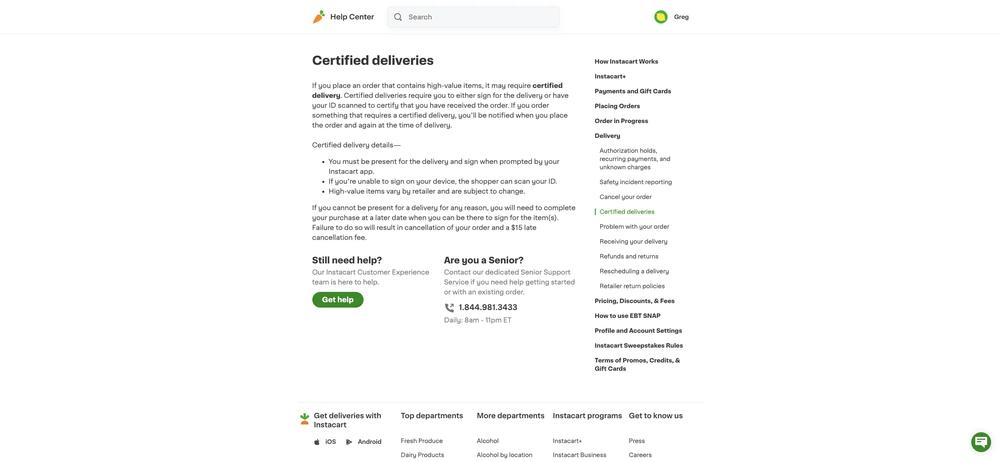 Task type: locate. For each thing, give the bounding box(es) containing it.
to right there
[[486, 214, 493, 221]]

1 horizontal spatial gift
[[640, 88, 652, 94]]

there
[[466, 214, 484, 221]]

2 departments from the left
[[497, 413, 545, 419]]

2 horizontal spatial need
[[517, 205, 534, 211]]

at down requires at the top left of page
[[378, 122, 385, 128]]

0 horizontal spatial cards
[[608, 366, 626, 372]]

for inside you must be present for the delivery and sign when prompted by your instacart app. if you're unable to sign on your device, the shopper can scan your id. high-value items vary by retailer and are subject to change.
[[399, 158, 408, 165]]

0 horizontal spatial need
[[332, 256, 355, 265]]

1 horizontal spatial will
[[505, 205, 515, 211]]

1 vertical spatial instacart+
[[553, 438, 582, 444]]

1 vertical spatial gift
[[595, 366, 607, 372]]

by
[[534, 158, 543, 165], [402, 188, 411, 195], [500, 452, 508, 458]]

instacart shopper app logo image
[[298, 412, 311, 426]]

1 vertical spatial instacart+ link
[[553, 438, 582, 444]]

or inside the are you a senior? contact our dedicated senior support service if you need help getting started or with an existing order.
[[444, 289, 451, 295]]

0 vertical spatial need
[[517, 205, 534, 211]]

0 horizontal spatial when
[[409, 214, 426, 221]]

delivery inside you must be present for the delivery and sign when prompted by your instacart app. if you're unable to sign on your device, the shopper can scan your id. high-value items vary by retailer and are subject to change.
[[422, 158, 448, 165]]

1 vertical spatial help
[[337, 297, 354, 303]]

incident
[[620, 179, 644, 185]]

deliveries up certify
[[375, 92, 407, 99]]

rescheduling
[[600, 269, 640, 274]]

certified up 'scanned'
[[344, 92, 373, 99]]

0 vertical spatial instacart+ link
[[595, 69, 626, 84]]

contact
[[444, 269, 471, 276]]

if up "failure"
[[312, 205, 317, 211]]

1 horizontal spatial instacart+ link
[[595, 69, 626, 84]]

1 vertical spatial with
[[452, 289, 466, 295]]

0 horizontal spatial or
[[444, 289, 451, 295]]

0 horizontal spatial departments
[[416, 413, 463, 419]]

notified
[[488, 112, 514, 119]]

placing orders
[[595, 103, 640, 109]]

to left use
[[610, 313, 616, 319]]

a up date
[[406, 205, 410, 211]]

1 horizontal spatial an
[[468, 289, 476, 295]]

delivery
[[312, 92, 340, 99], [516, 92, 543, 99], [343, 142, 370, 148], [422, 158, 448, 165], [412, 205, 438, 211], [644, 239, 668, 245], [646, 269, 669, 274]]

of inside the . certified deliveries require you to either sign for the delivery or have your id scanned to certify that you have received the order. if you order something that requires a certified delivery, you'll be notified when you place the order and again at the time of delivery.
[[416, 122, 422, 128]]

1 horizontal spatial place
[[550, 112, 568, 119]]

2 horizontal spatial when
[[516, 112, 534, 119]]

of right terms
[[615, 358, 621, 364]]

failure
[[312, 224, 334, 231]]

2 horizontal spatial that
[[400, 102, 414, 109]]

1 vertical spatial cards
[[608, 366, 626, 372]]

your left the id
[[312, 102, 327, 109]]

cards down terms
[[608, 366, 626, 372]]

for down may
[[493, 92, 502, 99]]

payments and gift cards link
[[595, 84, 671, 99]]

service
[[444, 279, 469, 285]]

refunds and returns link
[[595, 249, 664, 264]]

help down here
[[337, 297, 354, 303]]

cancel your order
[[600, 194, 652, 200]]

1 horizontal spatial instacart+
[[595, 74, 626, 79]]

1 vertical spatial an
[[468, 289, 476, 295]]

your down problem with your order
[[630, 239, 643, 245]]

instacart+ up instacart business link at the bottom right of page
[[553, 438, 582, 444]]

a up our
[[481, 256, 487, 265]]

instacart inside you must be present for the delivery and sign when prompted by your instacart app. if you're unable to sign on your device, the shopper can scan your id. high-value items vary by retailer and are subject to change.
[[329, 168, 358, 175]]

be right you'll
[[478, 112, 487, 119]]

0 horizontal spatial gift
[[595, 366, 607, 372]]

to right here
[[354, 279, 361, 285]]

get
[[322, 297, 336, 303], [314, 413, 327, 419], [629, 413, 642, 419]]

1 horizontal spatial when
[[480, 158, 498, 165]]

orders
[[619, 103, 640, 109]]

get for get to know us
[[629, 413, 642, 419]]

get for get deliveries with instacart
[[314, 413, 327, 419]]

for up date
[[395, 205, 404, 211]]

terms of promos, credits, & gift cards link
[[595, 353, 689, 376]]

certified
[[533, 82, 563, 89], [399, 112, 427, 119]]

with inside "link"
[[626, 224, 638, 230]]

0 vertical spatial how
[[595, 59, 608, 64]]

you're
[[335, 178, 356, 185]]

a down returns
[[641, 269, 644, 274]]

1 horizontal spatial departments
[[497, 413, 545, 419]]

cancellation down "failure"
[[312, 234, 353, 241]]

get up "press" link
[[629, 413, 642, 419]]

get right instacart shopper app logo
[[314, 413, 327, 419]]

cancel your order link
[[595, 190, 657, 205]]

a inside the . certified deliveries require you to either sign for the delivery or have your id scanned to certify that you have received the order. if you order something that requires a certified delivery, you'll be notified when you place the order and again at the time of delivery.
[[393, 112, 397, 119]]

2 vertical spatial by
[[500, 452, 508, 458]]

0 vertical spatial cards
[[653, 88, 671, 94]]

produce
[[418, 438, 443, 444]]

order inside "link"
[[636, 194, 652, 200]]

an
[[353, 82, 361, 89], [468, 289, 476, 295]]

get help button
[[312, 292, 364, 308]]

2 horizontal spatial with
[[626, 224, 638, 230]]

1 horizontal spatial help
[[509, 279, 524, 285]]

departments up the produce
[[416, 413, 463, 419]]

subject
[[464, 188, 488, 195]]

dairy products
[[401, 452, 444, 458]]

the up late
[[521, 214, 532, 221]]

1 horizontal spatial of
[[447, 224, 454, 231]]

in right order
[[614, 118, 620, 124]]

of right time
[[416, 122, 422, 128]]

with inside get deliveries with instacart
[[366, 413, 381, 419]]

how to use ebt snap
[[595, 313, 661, 319]]

be
[[478, 112, 487, 119], [361, 158, 370, 165], [357, 205, 366, 211], [456, 214, 465, 221]]

0 horizontal spatial can
[[442, 214, 455, 221]]

receiving your delivery link
[[595, 234, 673, 249]]

0 vertical spatial instacart+
[[595, 74, 626, 79]]

1 horizontal spatial or
[[544, 92, 551, 99]]

0 vertical spatial help
[[509, 279, 524, 285]]

with down service
[[452, 289, 466, 295]]

can down any
[[442, 214, 455, 221]]

0 horizontal spatial help
[[337, 297, 354, 303]]

1 vertical spatial or
[[444, 289, 451, 295]]

0 vertical spatial or
[[544, 92, 551, 99]]

instacart programs
[[553, 413, 622, 419]]

0 vertical spatial with
[[626, 224, 638, 230]]

1 alcohol from the top
[[477, 438, 499, 444]]

instacart+ link
[[595, 69, 626, 84], [553, 438, 582, 444]]

at
[[378, 122, 385, 128], [361, 214, 368, 221]]

&
[[654, 298, 659, 304], [675, 358, 680, 364]]

alcohol down alcohol "link"
[[477, 452, 499, 458]]

for up $15
[[510, 214, 519, 221]]

1 horizontal spatial in
[[614, 118, 620, 124]]

that down 'scanned'
[[349, 112, 363, 119]]

received
[[447, 102, 476, 109]]

1 vertical spatial certified
[[399, 112, 427, 119]]

1 vertical spatial require
[[408, 92, 432, 99]]

2 vertical spatial need
[[491, 279, 508, 285]]

on
[[406, 178, 415, 185]]

certified delivery
[[312, 82, 563, 99]]

how for how instacart works
[[595, 59, 608, 64]]

payments,
[[627, 156, 658, 162]]

and down "receiving your delivery"
[[626, 254, 636, 259]]

device,
[[433, 178, 457, 185]]

instacart up the you're
[[329, 168, 358, 175]]

id.
[[548, 178, 557, 185]]

1 horizontal spatial with
[[452, 289, 466, 295]]

1 horizontal spatial cancellation
[[405, 224, 445, 231]]

in down date
[[397, 224, 403, 231]]

1 horizontal spatial certified
[[533, 82, 563, 89]]

2 vertical spatial that
[[349, 112, 363, 119]]

your up id.
[[544, 158, 559, 165]]

and down use
[[616, 328, 628, 334]]

help
[[509, 279, 524, 285], [337, 297, 354, 303]]

if inside if you cannot be present for a delivery for any reason, you will need to complete your purchase at a later date when you can be there to sign for the item(s). failure to do so will result in cancellation of your order and a $15 late cancellation fee.
[[312, 205, 317, 211]]

get inside button
[[322, 297, 336, 303]]

can
[[500, 178, 513, 185], [442, 214, 455, 221]]

instacart sweepstakes rules
[[595, 343, 683, 349]]

returns
[[638, 254, 659, 259]]

and left again
[[344, 122, 357, 128]]

and right "payments,"
[[660, 156, 671, 162]]

cards down works
[[653, 88, 671, 94]]

2 how from the top
[[595, 313, 608, 319]]

to
[[448, 92, 455, 99], [368, 102, 375, 109], [382, 178, 389, 185], [490, 188, 497, 195], [535, 205, 542, 211], [486, 214, 493, 221], [336, 224, 343, 231], [354, 279, 361, 285], [610, 313, 616, 319], [644, 413, 652, 419]]

1 horizontal spatial certified deliveries
[[600, 209, 655, 215]]

delivery inside the . certified deliveries require you to either sign for the delivery or have your id scanned to certify that you have received the order. if you order something that requires a certified delivery, you'll be notified when you place the order and again at the time of delivery.
[[516, 92, 543, 99]]

departments for more departments
[[497, 413, 545, 419]]

need down dedicated
[[491, 279, 508, 285]]

how inside 'link'
[[595, 313, 608, 319]]

1 vertical spatial have
[[430, 102, 445, 109]]

when inside if you cannot be present for a delivery for any reason, you will need to complete your purchase at a later date when you can be there to sign for the item(s). failure to do so will result in cancellation of your order and a $15 late cancellation fee.
[[409, 214, 426, 221]]

present up later
[[368, 205, 393, 211]]

get help
[[322, 297, 354, 303]]

with inside the are you a senior? contact our dedicated senior support service if you need help getting started or with an existing order.
[[452, 289, 466, 295]]

2 horizontal spatial by
[[534, 158, 543, 165]]

need up here
[[332, 256, 355, 265]]

1 horizontal spatial value
[[444, 82, 462, 89]]

instacart+ up "payments"
[[595, 74, 626, 79]]

can up change.
[[500, 178, 513, 185]]

to inside 'link'
[[610, 313, 616, 319]]

certified inside the . certified deliveries require you to either sign for the delivery or have your id scanned to certify that you have received the order. if you order something that requires a certified delivery, you'll be notified when you place the order and again at the time of delivery.
[[399, 112, 427, 119]]

0 vertical spatial that
[[382, 82, 395, 89]]

0 vertical spatial certified
[[533, 82, 563, 89]]

how for how to use ebt snap
[[595, 313, 608, 319]]

0 horizontal spatial by
[[402, 188, 411, 195]]

will down change.
[[505, 205, 515, 211]]

unknown
[[600, 164, 626, 170]]

if inside the . certified deliveries require you to either sign for the delivery or have your id scanned to certify that you have received the order. if you order something that requires a certified delivery, you'll be notified when you place the order and again at the time of delivery.
[[511, 102, 515, 109]]

deliveries up "android play store logo" at the bottom
[[329, 413, 364, 419]]

0 horizontal spatial place
[[333, 82, 351, 89]]

certified up 'you'
[[312, 142, 341, 148]]

0 vertical spatial at
[[378, 122, 385, 128]]

when right notified
[[516, 112, 534, 119]]

cancellation down date
[[405, 224, 445, 231]]

1 vertical spatial order.
[[506, 289, 525, 295]]

if up the 'high-'
[[329, 178, 333, 185]]

order. inside the are you a senior? contact our dedicated senior support service if you need help getting started or with an existing order.
[[506, 289, 525, 295]]

and up orders
[[627, 88, 638, 94]]

android link
[[358, 438, 382, 446]]

certified deliveries link
[[595, 205, 660, 219]]

1 vertical spatial &
[[675, 358, 680, 364]]

sign right there
[[494, 214, 508, 221]]

time
[[399, 122, 414, 128]]

and left $15
[[491, 224, 504, 231]]

a down certify
[[393, 112, 397, 119]]

1 horizontal spatial can
[[500, 178, 513, 185]]

use
[[618, 313, 629, 319]]

safety incident reporting link
[[595, 175, 677, 190]]

details—
[[371, 142, 401, 148]]

safety incident reporting
[[600, 179, 672, 185]]

getting
[[525, 279, 549, 285]]

1 vertical spatial place
[[550, 112, 568, 119]]

your up "receiving your delivery"
[[639, 224, 652, 230]]

fresh produce link
[[401, 438, 443, 444]]

present down details—
[[371, 158, 397, 165]]

0 horizontal spatial require
[[408, 92, 432, 99]]

for
[[493, 92, 502, 99], [399, 158, 408, 165], [395, 205, 404, 211], [440, 205, 449, 211], [510, 214, 519, 221]]

with up "android"
[[366, 413, 381, 419]]

require down 'if you place an order that contains high-value items, it may require'
[[408, 92, 432, 99]]

senior
[[521, 269, 542, 276]]

1 vertical spatial how
[[595, 313, 608, 319]]

2 alcohol from the top
[[477, 452, 499, 458]]

when
[[516, 112, 534, 119], [480, 158, 498, 165], [409, 214, 426, 221]]

1 vertical spatial alcohol
[[477, 452, 499, 458]]

1 horizontal spatial require
[[508, 82, 531, 89]]

instacart up here
[[326, 269, 356, 276]]

0 vertical spatial have
[[553, 92, 569, 99]]

0 vertical spatial certified deliveries
[[312, 55, 434, 67]]

will right so at the top left of page
[[364, 224, 375, 231]]

be up the 'app.'
[[361, 158, 370, 165]]

help.
[[363, 279, 379, 285]]

0 vertical spatial an
[[353, 82, 361, 89]]

help
[[330, 14, 347, 20]]

1 vertical spatial certified deliveries
[[600, 209, 655, 215]]

that up certify
[[382, 82, 395, 89]]

0 horizontal spatial at
[[361, 214, 368, 221]]

by down on
[[402, 188, 411, 195]]

center
[[349, 14, 374, 20]]

user avatar image
[[654, 10, 668, 24]]

0 vertical spatial will
[[505, 205, 515, 211]]

instacart up ios link
[[314, 422, 347, 428]]

alcohol up the alcohol by location link
[[477, 438, 499, 444]]

0 vertical spatial can
[[500, 178, 513, 185]]

2 vertical spatial when
[[409, 214, 426, 221]]

instacart image
[[312, 10, 325, 24]]

instacart inside get deliveries with instacart
[[314, 422, 347, 428]]

our
[[312, 269, 324, 276]]

instacart+ link up "payments"
[[595, 69, 626, 84]]

be inside you must be present for the delivery and sign when prompted by your instacart app. if you're unable to sign on your device, the shopper can scan your id. high-value items vary by retailer and are subject to change.
[[361, 158, 370, 165]]

be right the cannot
[[357, 205, 366, 211]]

Search search field
[[408, 7, 559, 27]]

of inside terms of promos, credits, & gift cards
[[615, 358, 621, 364]]

an up 'scanned'
[[353, 82, 361, 89]]

1 vertical spatial at
[[361, 214, 368, 221]]

1 departments from the left
[[416, 413, 463, 419]]

will
[[505, 205, 515, 211], [364, 224, 375, 231]]

alcohol for alcohol "link"
[[477, 438, 499, 444]]

place
[[333, 82, 351, 89], [550, 112, 568, 119]]

1 vertical spatial can
[[442, 214, 455, 221]]

must
[[343, 158, 359, 165]]

of down any
[[447, 224, 454, 231]]

deliveries
[[372, 55, 434, 67], [375, 92, 407, 99], [627, 209, 655, 215], [329, 413, 364, 419]]

your up retailer
[[416, 178, 431, 185]]

0 horizontal spatial instacart+ link
[[553, 438, 582, 444]]

require right may
[[508, 82, 531, 89]]

value down the you're
[[347, 188, 365, 195]]

1 vertical spatial of
[[447, 224, 454, 231]]

of inside if you cannot be present for a delivery for any reason, you will need to complete your purchase at a later date when you can be there to sign for the item(s). failure to do so will result in cancellation of your order and a $15 late cancellation fee.
[[447, 224, 454, 231]]

1 horizontal spatial at
[[378, 122, 385, 128]]

0 vertical spatial by
[[534, 158, 543, 165]]

get for get help
[[322, 297, 336, 303]]

0 vertical spatial place
[[333, 82, 351, 89]]

0 horizontal spatial &
[[654, 298, 659, 304]]

need up late
[[517, 205, 534, 211]]

& down rules
[[675, 358, 680, 364]]

your inside "link"
[[622, 194, 635, 200]]

1 horizontal spatial by
[[500, 452, 508, 458]]

0 vertical spatial gift
[[640, 88, 652, 94]]

to up vary
[[382, 178, 389, 185]]

2 vertical spatial with
[[366, 413, 381, 419]]

0 horizontal spatial that
[[349, 112, 363, 119]]

need inside still need help? our instacart customer experience team is here to help.
[[332, 256, 355, 265]]

1 horizontal spatial have
[[553, 92, 569, 99]]

0 vertical spatial value
[[444, 82, 462, 89]]

later
[[375, 214, 390, 221]]

to inside still need help? our instacart customer experience team is here to help.
[[354, 279, 361, 285]]

your up certified deliveries link
[[622, 194, 635, 200]]

when up shopper
[[480, 158, 498, 165]]

& left fees in the right bottom of the page
[[654, 298, 659, 304]]

1 vertical spatial when
[[480, 158, 498, 165]]

1 vertical spatial in
[[397, 224, 403, 231]]

fee.
[[354, 234, 367, 241]]

so
[[355, 224, 363, 231]]

the down something on the top left of the page
[[312, 122, 323, 128]]

get inside get deliveries with instacart
[[314, 413, 327, 419]]

help inside button
[[337, 297, 354, 303]]

high-
[[427, 82, 444, 89]]

deliveries up contains
[[372, 55, 434, 67]]

a inside the are you a senior? contact our dedicated senior support service if you need help getting started or with an existing order.
[[481, 256, 487, 265]]

1 vertical spatial present
[[368, 205, 393, 211]]

help down dedicated
[[509, 279, 524, 285]]

0 horizontal spatial instacart+
[[553, 438, 582, 444]]

daily:
[[444, 317, 463, 324]]

require
[[508, 82, 531, 89], [408, 92, 432, 99]]

get down is
[[322, 297, 336, 303]]

1 how from the top
[[595, 59, 608, 64]]



Task type: vqa. For each thing, say whether or not it's contained in the screenshot.


Task type: describe. For each thing, give the bounding box(es) containing it.
delivery inside if you cannot be present for a delivery for any reason, you will need to complete your purchase at a later date when you can be there to sign for the item(s). failure to do so will result in cancellation of your order and a $15 late cancellation fee.
[[412, 205, 438, 211]]

present inside you must be present for the delivery and sign when prompted by your instacart app. if you're unable to sign on your device, the shopper can scan your id. high-value items vary by retailer and are subject to change.
[[371, 158, 397, 165]]

to down shopper
[[490, 188, 497, 195]]

value inside you must be present for the delivery and sign when prompted by your instacart app. if you're unable to sign on your device, the shopper can scan your id. high-value items vary by retailer and are subject to change.
[[347, 188, 365, 195]]

to up 'item(s).'
[[535, 205, 542, 211]]

android
[[358, 439, 382, 445]]

more departments
[[477, 413, 545, 419]]

and inside 'profile and account settings' link
[[616, 328, 628, 334]]

an inside the are you a senior? contact our dedicated senior support service if you need help getting started or with an existing order.
[[468, 289, 476, 295]]

0 vertical spatial &
[[654, 298, 659, 304]]

retailer return policies
[[600, 283, 665, 289]]

order. inside the . certified deliveries require you to either sign for the delivery or have your id scanned to certify that you have received the order. if you order something that requires a certified delivery, you'll be notified when you place the order and again at the time of delivery.
[[490, 102, 509, 109]]

and inside refunds and returns link
[[626, 254, 636, 259]]

receiving your delivery
[[600, 239, 668, 245]]

careers
[[629, 452, 652, 458]]

policies
[[642, 283, 665, 289]]

location
[[509, 452, 533, 458]]

.
[[340, 92, 342, 99]]

shopper
[[471, 178, 499, 185]]

profile
[[595, 328, 615, 334]]

the down may
[[504, 92, 515, 99]]

how to use ebt snap link
[[595, 309, 661, 324]]

deliveries up problem with your order "link"
[[627, 209, 655, 215]]

a left $15
[[506, 224, 510, 231]]

to left know
[[644, 413, 652, 419]]

problem with your order link
[[595, 219, 674, 234]]

order inside if you cannot be present for a delivery for any reason, you will need to complete your purchase at a later date when you can be there to sign for the item(s). failure to do so will result in cancellation of your order and a $15 late cancellation fee.
[[472, 224, 490, 231]]

greg
[[674, 14, 689, 20]]

experience
[[392, 269, 429, 276]]

and inside the . certified deliveries require you to either sign for the delivery or have your id scanned to certify that you have received the order. if you order something that requires a certified delivery, you'll be notified when you place the order and again at the time of delivery.
[[344, 122, 357, 128]]

item(s).
[[533, 214, 559, 221]]

place inside the . certified deliveries require you to either sign for the delivery or have your id scanned to certify that you have received the order. if you order something that requires a certified delivery, you'll be notified when you place the order and again at the time of delivery.
[[550, 112, 568, 119]]

if inside you must be present for the delivery and sign when prompted by your instacart app. if you're unable to sign on your device, the shopper can scan your id. high-value items vary by retailer and are subject to change.
[[329, 178, 333, 185]]

certified up problem
[[600, 209, 625, 215]]

0 horizontal spatial certified deliveries
[[312, 55, 434, 67]]

certify
[[377, 102, 399, 109]]

top
[[401, 413, 414, 419]]

android play store logo image
[[346, 439, 353, 445]]

when inside you must be present for the delivery and sign when prompted by your instacart app. if you're unable to sign on your device, the shopper can scan your id. high-value items vary by retailer and are subject to change.
[[480, 158, 498, 165]]

need inside the are you a senior? contact our dedicated senior support service if you need help getting started or with an existing order.
[[491, 279, 508, 285]]

scanned
[[338, 102, 366, 109]]

placing orders link
[[595, 99, 640, 114]]

dairy products link
[[401, 452, 444, 458]]

started
[[551, 279, 575, 285]]

gift inside terms of promos, credits, & gift cards
[[595, 366, 607, 372]]

sign up vary
[[391, 178, 404, 185]]

certified inside the . certified deliveries require you to either sign for the delivery or have your id scanned to certify that you have received the order. if you order something that requires a certified delivery, you'll be notified when you place the order and again at the time of delivery.
[[344, 92, 373, 99]]

any
[[450, 205, 463, 211]]

to up requires at the top left of page
[[368, 102, 375, 109]]

0 vertical spatial require
[[508, 82, 531, 89]]

get to know us
[[629, 413, 683, 419]]

-
[[481, 317, 484, 324]]

and inside if you cannot be present for a delivery for any reason, you will need to complete your purchase at a later date when you can be there to sign for the item(s). failure to do so will result in cancellation of your order and a $15 late cancellation fee.
[[491, 224, 504, 231]]

items,
[[463, 82, 484, 89]]

0 horizontal spatial cancellation
[[312, 234, 353, 241]]

late
[[524, 224, 537, 231]]

fresh
[[401, 438, 417, 444]]

the left time
[[386, 122, 397, 128]]

departments for top departments
[[416, 413, 463, 419]]

your down there
[[455, 224, 470, 231]]

to left do
[[336, 224, 343, 231]]

programs
[[587, 413, 622, 419]]

order inside "link"
[[654, 224, 669, 230]]

1 horizontal spatial cards
[[653, 88, 671, 94]]

contains
[[397, 82, 425, 89]]

deliveries inside the . certified deliveries require you to either sign for the delivery or have your id scanned to certify that you have received the order. if you order something that requires a certified delivery, you'll be notified when you place the order and again at the time of delivery.
[[375, 92, 407, 99]]

alcohol by location
[[477, 452, 533, 458]]

help inside the are you a senior? contact our dedicated senior support service if you need help getting started or with an existing order.
[[509, 279, 524, 285]]

top departments
[[401, 413, 463, 419]]

a left later
[[370, 214, 374, 221]]

and inside payments and gift cards link
[[627, 88, 638, 94]]

in inside if you cannot be present for a delivery for any reason, you will need to complete your purchase at a later date when you can be there to sign for the item(s). failure to do so will result in cancellation of your order and a $15 late cancellation fee.
[[397, 224, 403, 231]]

vary
[[386, 188, 401, 195]]

existing
[[478, 289, 504, 295]]

the up are at the top left of the page
[[458, 178, 469, 185]]

alcohol for alcohol by location
[[477, 452, 499, 458]]

high-
[[329, 188, 347, 195]]

do
[[344, 224, 353, 231]]

ios app store logo image
[[314, 439, 320, 445]]

know
[[653, 413, 673, 419]]

1 vertical spatial will
[[364, 224, 375, 231]]

requires
[[364, 112, 391, 119]]

cards inside terms of promos, credits, & gift cards
[[608, 366, 626, 372]]

$15
[[511, 224, 523, 231]]

careers link
[[629, 452, 652, 458]]

for left any
[[440, 205, 449, 211]]

sign up shopper
[[464, 158, 478, 165]]

your inside the . certified deliveries require you to either sign for the delivery or have your id scanned to certify that you have received the order. if you order something that requires a certified delivery, you'll be notified when you place the order and again at the time of delivery.
[[312, 102, 327, 109]]

if you cannot be present for a delivery for any reason, you will need to complete your purchase at a later date when you can be there to sign for the item(s). failure to do so will result in cancellation of your order and a $15 late cancellation fee.
[[312, 205, 576, 241]]

instacart inside still need help? our instacart customer experience team is here to help.
[[326, 269, 356, 276]]

may
[[491, 82, 506, 89]]

your up "failure"
[[312, 214, 327, 221]]

help center link
[[312, 10, 374, 24]]

senior?
[[489, 256, 524, 265]]

alcohol link
[[477, 438, 499, 444]]

instacart+ for instacart+ link to the bottom
[[553, 438, 582, 444]]

settings
[[656, 328, 682, 334]]

alcohol by location link
[[477, 452, 533, 458]]

certified inside the certified delivery
[[533, 82, 563, 89]]

us
[[674, 413, 683, 419]]

can inside if you cannot be present for a delivery for any reason, you will need to complete your purchase at a later date when you can be there to sign for the item(s). failure to do so will result in cancellation of your order and a $15 late cancellation fee.
[[442, 214, 455, 221]]

1 vertical spatial by
[[402, 188, 411, 195]]

instacart left programs
[[553, 413, 586, 419]]

at inside if you cannot be present for a delivery for any reason, you will need to complete your purchase at a later date when you can be there to sign for the item(s). failure to do so will result in cancellation of your order and a $15 late cancellation fee.
[[361, 214, 368, 221]]

terms
[[595, 358, 614, 364]]

present inside if you cannot be present for a delivery for any reason, you will need to complete your purchase at a later date when you can be there to sign for the item(s). failure to do so will result in cancellation of your order and a $15 late cancellation fee.
[[368, 205, 393, 211]]

sweepstakes
[[624, 343, 665, 349]]

or inside the . certified deliveries require you to either sign for the delivery or have your id scanned to certify that you have received the order. if you order something that requires a certified delivery, you'll be notified when you place the order and again at the time of delivery.
[[544, 92, 551, 99]]

unable
[[358, 178, 380, 185]]

when inside the . certified deliveries require you to either sign for the delivery or have your id scanned to certify that you have received the order. if you order something that requires a certified delivery, you'll be notified when you place the order and again at the time of delivery.
[[516, 112, 534, 119]]

certified up . on the top left of the page
[[312, 55, 369, 67]]

1.844.981.3433 link
[[459, 302, 517, 313]]

the up on
[[409, 158, 420, 165]]

instacart+ for the rightmost instacart+ link
[[595, 74, 626, 79]]

snap
[[643, 313, 661, 319]]

cannot
[[333, 205, 356, 211]]

promos,
[[623, 358, 648, 364]]

and up device,
[[450, 158, 463, 165]]

1 horizontal spatial that
[[382, 82, 395, 89]]

delivery inside the certified delivery
[[312, 92, 340, 99]]

business
[[580, 452, 607, 458]]

how instacart works
[[595, 59, 658, 64]]

1.844.981.3433
[[459, 304, 517, 311]]

to up received on the left of the page
[[448, 92, 455, 99]]

0 vertical spatial in
[[614, 118, 620, 124]]

authorization
[[600, 148, 638, 154]]

authorization holds, recurring payments, and unknown charges link
[[595, 143, 689, 175]]

profile and account settings
[[595, 328, 682, 334]]

rescheduling a delivery link
[[595, 264, 674, 279]]

progress
[[621, 118, 648, 124]]

order in progress
[[595, 118, 648, 124]]

sign inside the . certified deliveries require you to either sign for the delivery or have your id scanned to certify that you have received the order. if you order something that requires a certified delivery, you'll be notified when you place the order and again at the time of delivery.
[[477, 92, 491, 99]]

& inside terms of promos, credits, & gift cards
[[675, 358, 680, 364]]

daily: 8am - 11pm et
[[444, 317, 512, 324]]

be down any
[[456, 214, 465, 221]]

0 vertical spatial cancellation
[[405, 224, 445, 231]]

retailer
[[412, 188, 436, 195]]

and inside authorization holds, recurring payments, and unknown charges
[[660, 156, 671, 162]]

instacart left works
[[610, 59, 638, 64]]

11pm
[[485, 317, 502, 324]]

sign inside if you cannot be present for a delivery for any reason, you will need to complete your purchase at a later date when you can be there to sign for the item(s). failure to do so will result in cancellation of your order and a $15 late cancellation fee.
[[494, 214, 508, 221]]

at inside the . certified deliveries require you to either sign for the delivery or have your id scanned to certify that you have received the order. if you order something that requires a certified delivery, you'll be notified when you place the order and again at the time of delivery.
[[378, 122, 385, 128]]

and down device,
[[437, 188, 450, 195]]

recurring
[[600, 156, 626, 162]]

your left id.
[[532, 178, 547, 185]]

if up something on the top left of the page
[[312, 82, 317, 89]]

the inside if you cannot be present for a delivery for any reason, you will need to complete your purchase at a later date when you can be there to sign for the item(s). failure to do so will result in cancellation of your order and a $15 late cancellation fee.
[[521, 214, 532, 221]]

are you a senior? contact our dedicated senior support service if you need help getting started or with an existing order.
[[444, 256, 575, 295]]

credits,
[[649, 358, 674, 364]]

1 vertical spatial that
[[400, 102, 414, 109]]

retailer return policies link
[[595, 279, 670, 294]]

certified delivery details—
[[312, 142, 401, 148]]

more
[[477, 413, 496, 419]]

deliveries inside get deliveries with instacart
[[329, 413, 364, 419]]

for inside the . certified deliveries require you to either sign for the delivery or have your id scanned to certify that you have received the order. if you order something that requires a certified delivery, you'll be notified when you place the order and again at the time of delivery.
[[493, 92, 502, 99]]

your inside "link"
[[639, 224, 652, 230]]

reason,
[[464, 205, 489, 211]]

if you place an order that contains high-value items, it may require
[[312, 82, 533, 89]]

0 horizontal spatial an
[[353, 82, 361, 89]]

safety
[[600, 179, 619, 185]]

the down it
[[477, 102, 488, 109]]

problem
[[600, 224, 624, 230]]

pricing, discounts, & fees
[[595, 298, 675, 304]]

instacart left "business"
[[553, 452, 579, 458]]

can inside you must be present for the delivery and sign when prompted by your instacart app. if you're unable to sign on your device, the shopper can scan your id. high-value items vary by retailer and are subject to change.
[[500, 178, 513, 185]]

greg link
[[654, 10, 689, 24]]

need inside if you cannot be present for a delivery for any reason, you will need to complete your purchase at a later date when you can be there to sign for the item(s). failure to do so will result in cancellation of your order and a $15 late cancellation fee.
[[517, 205, 534, 211]]

retailer
[[600, 283, 622, 289]]

be inside the . certified deliveries require you to either sign for the delivery or have your id scanned to certify that you have received the order. if you order something that requires a certified delivery, you'll be notified when you place the order and again at the time of delivery.
[[478, 112, 487, 119]]

delivery link
[[595, 128, 620, 143]]

require inside the . certified deliveries require you to either sign for the delivery or have your id scanned to certify that you have received the order. if you order something that requires a certified delivery, you'll be notified when you place the order and again at the time of delivery.
[[408, 92, 432, 99]]

date
[[392, 214, 407, 221]]

instacart down profile at the right
[[595, 343, 623, 349]]

delivery
[[595, 133, 620, 139]]

pricing,
[[595, 298, 618, 304]]

still
[[312, 256, 330, 265]]

prompted
[[499, 158, 532, 165]]



